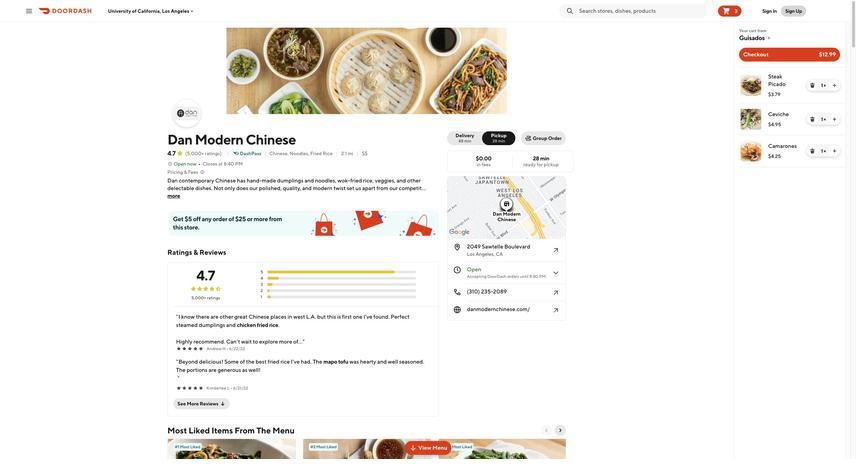 Task type: vqa. For each thing, say whether or not it's contained in the screenshot.
Dinner plans? Order now link
no



Task type: locate. For each thing, give the bounding box(es) containing it.
most for #3
[[452, 445, 462, 450]]

• for mapo tofu
[[231, 386, 232, 391]]

0 horizontal spatial los
[[162, 8, 170, 14]]

and
[[305, 178, 314, 184], [397, 178, 406, 184], [303, 185, 312, 192]]

map region
[[413, 170, 591, 259]]

0 horizontal spatial menu
[[273, 426, 295, 436]]

× for ceviche
[[825, 117, 827, 122]]

camarones
[[769, 143, 798, 150]]

our down the hand-
[[250, 185, 258, 192]]

0 horizontal spatial more
[[168, 193, 180, 199]]

2 vertical spatial ×
[[825, 149, 827, 154]]

0 horizontal spatial 3
[[261, 282, 263, 287]]

& left 'fees'
[[184, 170, 187, 175]]

1 vertical spatial fried
[[257, 322, 269, 329]]

1 | from the left
[[227, 151, 229, 157]]

list
[[734, 67, 847, 168]]

0 vertical spatial more
[[168, 193, 180, 199]]

4
[[261, 276, 263, 281]]

2 our from the left
[[390, 185, 398, 192]]

liked up #1 most liked
[[189, 426, 210, 436]]

| left 2.1
[[336, 151, 338, 157]]

×
[[825, 83, 827, 88], [825, 117, 827, 122], [825, 149, 827, 154]]

get $5 off any order of $25 or more from this store.
[[173, 216, 282, 231]]

(310) 235-2089
[[467, 289, 507, 295]]

| up • closes at 8:40 pm
[[227, 151, 229, 157]]

min inside 28 min ready for pickup
[[541, 155, 550, 162]]

ceviche
[[769, 111, 790, 118]]

2 add one to cart image from the top
[[833, 117, 838, 122]]

angeles,
[[476, 252, 495, 257]]

most for #1
[[180, 445, 190, 450]]

pm down 'dashpass'
[[235, 161, 243, 167]]

2 vertical spatial add one to cart image
[[833, 149, 838, 154]]

our
[[250, 185, 258, 192], [390, 185, 398, 192]]

1 horizontal spatial los
[[467, 252, 475, 257]]

dumplings
[[277, 178, 304, 184]]

4 | from the left
[[357, 151, 359, 157]]

1 vertical spatial open
[[467, 267, 482, 273]]

0 vertical spatial pm
[[235, 161, 243, 167]]

remove item from cart image
[[811, 83, 816, 88], [811, 117, 816, 122]]

2 horizontal spatial min
[[541, 155, 550, 162]]

1 vertical spatial ×
[[825, 117, 827, 122]]

2089
[[494, 289, 507, 295]]

0 vertical spatial add one to cart image
[[833, 83, 838, 88]]

1 vertical spatial of
[[229, 216, 234, 223]]

steak picado image
[[741, 75, 762, 96]]

min inside delivery 48 min
[[465, 139, 472, 144]]

2049
[[467, 244, 481, 250]]

3 add one to cart image from the top
[[833, 149, 838, 154]]

group
[[533, 136, 548, 141]]

#3
[[446, 445, 452, 450]]

1 vertical spatial los
[[467, 252, 475, 257]]

2 remove item from cart image from the top
[[811, 117, 816, 122]]

3 × from the top
[[825, 149, 827, 154]]

(310)
[[467, 289, 480, 295]]

boulevard
[[505, 244, 531, 250]]

dan inside dan contemporary chinese has hand-made dumplings and noodles, wok-fried rice, veggies, and other delectable dishes. not only does our polished, quality, and modern twist set us apart from our competit… more
[[168, 178, 178, 184]]

•
[[199, 161, 201, 167], [227, 347, 229, 352], [231, 386, 232, 391]]

2 vertical spatial from
[[269, 216, 282, 223]]

0 vertical spatial los
[[162, 8, 170, 14]]

from right cart
[[758, 28, 767, 33]]

& inside button
[[184, 170, 187, 175]]

1 vertical spatial 3
[[261, 282, 263, 287]]

0 vertical spatial &
[[184, 170, 187, 175]]

liked right #1
[[190, 445, 201, 450]]

0 horizontal spatial from
[[269, 216, 282, 223]]

1 vertical spatial menu
[[433, 445, 448, 452]]

fees
[[188, 170, 199, 175]]

ratings
[[207, 296, 220, 301]]

2 | from the left
[[265, 151, 267, 157]]

• right h
[[227, 347, 229, 352]]

none radio containing delivery
[[448, 132, 487, 145]]

0 vertical spatial of
[[132, 8, 137, 14]]

sign inside 'link'
[[786, 8, 796, 14]]

menu
[[273, 426, 295, 436], [433, 445, 448, 452]]

fried left the rice
[[257, 322, 269, 329]]

most right '#3'
[[452, 445, 462, 450]]

university
[[108, 8, 131, 14]]

None radio
[[448, 132, 487, 145]]

this
[[173, 224, 183, 231]]

0 vertical spatial remove item from cart image
[[811, 83, 816, 88]]

fried up us
[[351, 178, 362, 184]]

most right #1
[[180, 445, 190, 450]]

0 vertical spatial •
[[199, 161, 201, 167]]

most for #2
[[317, 445, 326, 450]]

None radio
[[483, 132, 516, 145]]

0 horizontal spatial open
[[174, 161, 186, 167]]

reviews inside button
[[200, 402, 219, 407]]

2 vertical spatial 1 ×
[[822, 149, 827, 154]]

1 vertical spatial 4.7
[[197, 268, 215, 284]]

2 1 × from the top
[[822, 117, 827, 122]]

open up the pricing & fees on the top left
[[174, 161, 186, 167]]

1 vertical spatial expand store hours image
[[552, 269, 561, 277]]

chinese inside dan contemporary chinese has hand-made dumplings and noodles, wok-fried rice, veggies, and other delectable dishes. not only does our polished, quality, and modern twist set us apart from our competit… more
[[215, 178, 236, 184]]

liked right '#3'
[[463, 445, 473, 450]]

1 vertical spatial 28
[[533, 155, 540, 162]]

1 × from the top
[[825, 83, 827, 88]]

reviews for ratings & reviews
[[200, 249, 227, 257]]

1 horizontal spatial 3
[[736, 8, 738, 14]]

2049 sawtelle boulevard los angeles, ca
[[467, 244, 531, 257]]

dishes.
[[196, 185, 213, 192]]

ceviche image
[[741, 109, 762, 130]]

most up #1
[[168, 426, 187, 436]]

liked inside heading
[[189, 426, 210, 436]]

3
[[736, 8, 738, 14], [261, 282, 263, 287]]

more down delectable
[[168, 193, 180, 199]]

2 vertical spatial •
[[231, 386, 232, 391]]

steak
[[769, 73, 783, 80]]

and left the "other"
[[397, 178, 406, 184]]

0 horizontal spatial &
[[184, 170, 187, 175]]

camarones image
[[741, 141, 762, 162]]

8:40 right until
[[530, 274, 539, 279]]

most inside heading
[[168, 426, 187, 436]]

• right the l
[[231, 386, 232, 391]]

1 horizontal spatial sign
[[786, 8, 796, 14]]

1 horizontal spatial from
[[377, 185, 389, 192]]

los for of
[[162, 8, 170, 14]]

1 horizontal spatial 4.7
[[197, 268, 215, 284]]

order
[[549, 136, 562, 141]]

0 vertical spatial reviews
[[200, 249, 227, 257]]

1 horizontal spatial pm
[[540, 274, 546, 279]]

"
[[176, 314, 178, 321], [303, 339, 305, 346], [176, 359, 178, 366], [178, 376, 180, 382]]

1 expand store hours image from the top
[[552, 207, 561, 216]]

1 vertical spatial remove item from cart image
[[811, 117, 816, 122]]

2 sign from the left
[[786, 8, 796, 14]]

and up 'modern'
[[305, 178, 314, 184]]

2 × from the top
[[825, 117, 827, 122]]

0 vertical spatial 3
[[736, 8, 738, 14]]

or
[[247, 216, 253, 223]]

| right mi
[[357, 151, 359, 157]]

1 horizontal spatial of
[[229, 216, 234, 223]]

los left angeles
[[162, 8, 170, 14]]

1 horizontal spatial fried
[[351, 178, 362, 184]]

0 horizontal spatial min
[[465, 139, 472, 144]]

0 vertical spatial 1 ×
[[822, 83, 827, 88]]

menu right view
[[433, 445, 448, 452]]

min inside pickup 28 min
[[499, 139, 506, 144]]

$12.99
[[820, 51, 837, 58]]

0 vertical spatial menu
[[273, 426, 295, 436]]

view restaurant image
[[552, 307, 561, 315]]

sign up
[[786, 8, 803, 14]]

1 remove item from cart image from the top
[[811, 83, 816, 88]]

of left $25
[[229, 216, 234, 223]]

open now
[[174, 161, 197, 167]]

1 horizontal spatial open
[[467, 267, 482, 273]]

dan modern chinese
[[168, 132, 296, 148], [493, 212, 521, 223], [493, 212, 521, 223], [493, 212, 521, 223], [493, 212, 521, 223], [493, 212, 521, 223], [493, 212, 521, 223], [493, 212, 521, 223], [493, 212, 521, 223], [493, 212, 521, 223], [493, 212, 521, 223], [493, 212, 521, 223], [493, 212, 521, 223], [493, 212, 521, 223], [493, 212, 521, 223], [493, 212, 521, 223], [493, 212, 521, 223], [493, 212, 521, 223], [493, 212, 521, 223], [493, 212, 521, 223], [493, 212, 521, 223], [493, 212, 521, 223], [493, 212, 521, 223], [493, 212, 521, 223], [493, 212, 521, 223], [493, 212, 521, 223], [493, 212, 521, 223]]

0 horizontal spatial fried
[[257, 322, 269, 329]]

dan modern chinese image
[[168, 28, 566, 114], [174, 100, 200, 127]]

1 vertical spatial add one to cart image
[[833, 117, 838, 122]]

#1 most liked
[[175, 445, 201, 450]]

1 vertical spatial 1 ×
[[822, 117, 827, 122]]

more right or
[[254, 216, 268, 223]]

more inside get $5 off any order of $25 or more from this store.
[[254, 216, 268, 223]]

now
[[187, 161, 197, 167]]

| left the "chinese,"
[[265, 151, 267, 157]]

1 vertical spatial pm
[[540, 274, 546, 279]]

pickup 28 min
[[491, 133, 507, 144]]

store.
[[184, 224, 200, 231]]

open inside open accepting doordash orders until 8:40 pm
[[467, 267, 482, 273]]

other
[[408, 178, 421, 184]]

1 add one to cart image from the top
[[833, 83, 838, 88]]

off
[[193, 216, 201, 223]]

1 horizontal spatial more
[[254, 216, 268, 223]]

1 × for camarones
[[822, 149, 827, 154]]

our down the veggies,
[[390, 185, 398, 192]]

los for sawtelle
[[467, 252, 475, 257]]

0 vertical spatial open
[[174, 161, 186, 167]]

up
[[796, 8, 803, 14]]

set
[[347, 185, 355, 192]]

fried inside dan contemporary chinese has hand-made dumplings and noodles, wok-fried rice, veggies, and other delectable dishes. not only does our polished, quality, and modern twist set us apart from our competit… more
[[351, 178, 362, 184]]

reviews
[[200, 249, 227, 257], [200, 402, 219, 407]]

us
[[356, 185, 362, 192]]

48
[[459, 139, 464, 144]]

mapo
[[324, 359, 338, 366]]

dan
[[168, 132, 193, 148], [168, 178, 178, 184], [493, 212, 502, 217], [493, 212, 502, 217], [493, 212, 502, 217], [493, 212, 502, 217], [493, 212, 502, 217], [493, 212, 502, 217], [493, 212, 502, 217], [493, 212, 502, 217], [493, 212, 502, 217], [493, 212, 502, 217], [493, 212, 502, 217], [493, 212, 502, 217], [493, 212, 502, 217], [493, 212, 502, 217], [493, 212, 502, 217], [493, 212, 502, 217], [493, 212, 502, 217], [493, 212, 502, 217], [493, 212, 502, 217], [493, 212, 502, 217], [493, 212, 502, 217], [493, 212, 502, 217], [493, 212, 502, 217], [493, 212, 502, 217], [493, 212, 502, 217], [493, 212, 502, 217]]

liked right #2
[[327, 445, 337, 450]]

1 vertical spatial more
[[254, 216, 268, 223]]

remove item from cart image for ceviche
[[811, 117, 816, 122]]

open
[[174, 161, 186, 167], [467, 267, 482, 273]]

8:40 right at on the top left
[[224, 161, 234, 167]]

fried inside " chicken fried rice
[[257, 322, 269, 329]]

order
[[213, 216, 228, 223]]

california,
[[138, 8, 161, 14]]

liked for #3 most liked
[[463, 445, 473, 450]]

0 horizontal spatial of
[[132, 8, 137, 14]]

expand store hours image
[[552, 207, 561, 216], [552, 269, 561, 277]]

× for camarones
[[825, 149, 827, 154]]

reviews right the 'more'
[[200, 402, 219, 407]]

1 horizontal spatial 28
[[533, 155, 540, 162]]

h
[[223, 347, 226, 352]]

menu right the on the left of page
[[273, 426, 295, 436]]

1 sign from the left
[[763, 8, 773, 14]]

not
[[214, 185, 224, 192]]

los inside 2049 sawtelle boulevard los angeles, ca
[[467, 252, 475, 257]]

danmodernchinese.com/
[[467, 306, 531, 313]]

0 vertical spatial fried
[[351, 178, 362, 184]]

1 horizontal spatial our
[[390, 185, 398, 192]]

1 horizontal spatial •
[[227, 347, 229, 352]]

angeles
[[171, 8, 189, 14]]

1 horizontal spatial &
[[194, 249, 198, 257]]

#1
[[175, 445, 179, 450]]

los
[[162, 8, 170, 14], [467, 252, 475, 257]]

1 vertical spatial from
[[377, 185, 389, 192]]

0 vertical spatial expand store hours image
[[552, 207, 561, 216]]

3 inside button
[[736, 8, 738, 14]]

view menu button
[[405, 442, 452, 456]]

$4.95
[[769, 122, 782, 127]]

0 vertical spatial 4.7
[[168, 150, 176, 157]]

pricing & fees button
[[168, 169, 205, 176]]

$4.25
[[769, 154, 782, 159]]

1 horizontal spatial menu
[[433, 445, 448, 452]]

from right or
[[269, 216, 282, 223]]

twist
[[334, 185, 346, 192]]

rice
[[323, 151, 333, 157]]

1 for steak picado
[[822, 83, 824, 88]]

sign left up
[[786, 8, 796, 14]]

from down the veggies,
[[377, 185, 389, 192]]

pm
[[235, 161, 243, 167], [540, 274, 546, 279]]

in
[[477, 162, 481, 168]]

sign left in
[[763, 8, 773, 14]]

2 horizontal spatial •
[[231, 386, 232, 391]]

1 vertical spatial &
[[194, 249, 198, 257]]

1 vertical spatial 8:40
[[530, 274, 539, 279]]

3 1 × from the top
[[822, 149, 827, 154]]

0 horizontal spatial sign
[[763, 8, 773, 14]]

reviews down get $5 off any order of $25 or more from this store.
[[200, 249, 227, 257]]

1 vertical spatial reviews
[[200, 402, 219, 407]]

most
[[168, 426, 187, 436], [180, 445, 190, 450], [317, 445, 326, 450], [452, 445, 462, 450]]

0 horizontal spatial •
[[199, 161, 201, 167]]

open up accepting
[[467, 267, 482, 273]]

accepting
[[467, 274, 487, 279]]

1 horizontal spatial 8:40
[[530, 274, 539, 279]]

0 horizontal spatial 8:40
[[224, 161, 234, 167]]

0 vertical spatial ×
[[825, 83, 827, 88]]

andrew
[[207, 347, 222, 352]]

liked
[[189, 426, 210, 436], [190, 445, 201, 450], [327, 445, 337, 450], [463, 445, 473, 450]]

order methods option group
[[448, 132, 516, 145]]

of
[[132, 8, 137, 14], [229, 216, 234, 223]]

0 horizontal spatial 28
[[493, 139, 498, 144]]

& right ratings on the left bottom
[[194, 249, 198, 257]]

most liked items from the menu
[[168, 426, 295, 436]]

does
[[237, 185, 249, 192]]

open for open accepting doordash orders until 8:40 pm
[[467, 267, 482, 273]]

1 horizontal spatial min
[[499, 139, 506, 144]]

most right #2
[[317, 445, 326, 450]]

1 1 × from the top
[[822, 83, 827, 88]]

of right university
[[132, 8, 137, 14]]

call restaurant image
[[552, 289, 561, 297]]

1
[[822, 83, 824, 88], [822, 117, 824, 122], [822, 149, 824, 154], [261, 295, 262, 300]]

none radio containing pickup
[[483, 132, 516, 145]]

(5,000+ ratings)
[[185, 151, 222, 157]]

1 vertical spatial •
[[227, 347, 229, 352]]

• right now in the left of the page
[[199, 161, 201, 167]]

0 vertical spatial 28
[[493, 139, 498, 144]]

0 horizontal spatial our
[[250, 185, 258, 192]]

any
[[202, 216, 212, 223]]

from inside dan contemporary chinese has hand-made dumplings and noodles, wok-fried rice, veggies, and other delectable dishes. not only does our polished, quality, and modern twist set us apart from our competit… more
[[377, 185, 389, 192]]

4.7 up open now
[[168, 150, 176, 157]]

2 horizontal spatial from
[[758, 28, 767, 33]]

pm right until
[[540, 274, 546, 279]]

ratings)
[[205, 151, 222, 157]]

los down 2049
[[467, 252, 475, 257]]

add one to cart image
[[833, 83, 838, 88], [833, 117, 838, 122], [833, 149, 838, 154]]

2
[[261, 288, 263, 294]]

4.7 up 5,000+ ratings
[[197, 268, 215, 284]]



Task type: describe. For each thing, give the bounding box(es) containing it.
find restaurant in google maps image
[[552, 247, 561, 255]]

contemporary
[[179, 178, 214, 184]]

from inside get $5 off any order of $25 or more from this store.
[[269, 216, 282, 223]]

ratings
[[168, 249, 192, 257]]

group order
[[533, 136, 562, 141]]

0 horizontal spatial 4.7
[[168, 150, 176, 157]]

6/22/22
[[229, 347, 245, 352]]

pickup
[[491, 133, 507, 139]]

open for open now
[[174, 161, 186, 167]]

liked for #1 most liked
[[190, 445, 201, 450]]

1 for camarones
[[822, 149, 824, 154]]

doordash
[[488, 274, 507, 279]]

reviews for see more reviews
[[200, 402, 219, 407]]

mi
[[348, 151, 354, 157]]

& for ratings
[[194, 249, 198, 257]]

(5,000+
[[185, 151, 204, 157]]

0 vertical spatial 8:40
[[224, 161, 234, 167]]

fried
[[311, 151, 322, 157]]

polished,
[[259, 185, 282, 192]]

sign in link
[[759, 4, 782, 18]]

delivery 48 min
[[456, 133, 475, 144]]

1 for ceviche
[[822, 117, 824, 122]]

ca
[[496, 252, 503, 257]]

see
[[178, 402, 186, 407]]

expand store hours image inside button
[[552, 207, 561, 216]]

get
[[173, 216, 184, 223]]

checkout
[[744, 51, 770, 58]]

pm inside open accepting doordash orders until 8:40 pm
[[540, 274, 546, 279]]

most liked items from the menu heading
[[168, 426, 295, 437]]

dashpass |
[[240, 151, 267, 157]]

for
[[537, 162, 544, 168]]

more button
[[168, 193, 180, 200]]

previous button of carousel image
[[544, 428, 550, 434]]

dan contemporary chinese has hand-made dumplings and noodles, wok-fried rice, veggies, and other delectable dishes. not only does our polished, quality, and modern twist set us apart from our competit… more
[[168, 178, 426, 199]]

5
[[261, 270, 263, 275]]

#1 most liked button
[[168, 440, 296, 460]]

only
[[225, 185, 235, 192]]

$0.00
[[476, 155, 492, 162]]

fees
[[482, 162, 491, 168]]

has
[[237, 178, 246, 184]]

group order button
[[522, 132, 566, 145]]

and right quality,
[[303, 185, 312, 192]]

min for pickup
[[499, 139, 506, 144]]

#3 most liked button
[[439, 440, 568, 460]]

tofu
[[339, 359, 349, 366]]

add one to cart image for ceviche
[[833, 117, 838, 122]]

view
[[419, 445, 432, 452]]

more inside dan contemporary chinese has hand-made dumplings and noodles, wok-fried rice, veggies, and other delectable dishes. not only does our polished, quality, and modern twist set us apart from our competit… more
[[168, 193, 180, 199]]

picado
[[769, 81, 787, 88]]

more
[[187, 402, 199, 407]]

powered by google image
[[450, 229, 470, 236]]

& for pricing
[[184, 170, 187, 175]]

" inside " chicken fried rice
[[176, 314, 178, 321]]

$5
[[185, 216, 192, 223]]

steak picado
[[769, 73, 787, 88]]

1 × for ceviche
[[822, 117, 827, 122]]

andrew h • 6/22/22
[[207, 347, 245, 352]]

sign for sign up
[[786, 8, 796, 14]]

ready
[[524, 162, 536, 168]]

chicken fried rice button
[[237, 322, 279, 330]]

apart
[[363, 185, 376, 192]]

remove item from cart image for steak picado
[[811, 83, 816, 88]]

5,000+ ratings
[[192, 296, 220, 301]]

0 vertical spatial from
[[758, 28, 767, 33]]

sawtelle
[[482, 244, 504, 250]]

5,000+
[[192, 296, 206, 301]]

pricing & fees
[[168, 170, 199, 175]]

Store search: begin typing to search for stores available on DoorDash text field
[[580, 7, 705, 15]]

list containing steak picado
[[734, 67, 847, 168]]

0 horizontal spatial pm
[[235, 161, 243, 167]]

the
[[257, 426, 271, 436]]

$3.79
[[769, 92, 781, 97]]

add one to cart image for camarones
[[833, 149, 838, 154]]

liked for #2 most liked
[[327, 445, 337, 450]]

view menu
[[419, 445, 448, 452]]

#2 most liked button
[[304, 440, 432, 460]]

menu inside button
[[433, 445, 448, 452]]

3 button
[[719, 5, 742, 16]]

• for chicken fried rice
[[227, 347, 229, 352]]

3 | from the left
[[336, 151, 338, 157]]

your
[[740, 28, 749, 33]]

× for steak picado
[[825, 83, 827, 88]]

sign in
[[763, 8, 778, 14]]

of inside get $5 off any order of $25 or more from this store.
[[229, 216, 234, 223]]

28 inside pickup 28 min
[[493, 139, 498, 144]]

veggies,
[[375, 178, 396, 184]]

rice,
[[364, 178, 374, 184]]

28 inside 28 min ready for pickup
[[533, 155, 540, 162]]

2 expand store hours image from the top
[[552, 269, 561, 277]]

see more reviews button
[[173, 399, 230, 410]]

l
[[227, 386, 230, 391]]

$$
[[362, 151, 368, 157]]

kimberlee
[[207, 386, 227, 391]]

sign for sign in
[[763, 8, 773, 14]]

menu inside heading
[[273, 426, 295, 436]]

sign up link
[[782, 5, 807, 16]]

chicken
[[237, 322, 256, 329]]

28 min ready for pickup
[[524, 155, 559, 168]]

next button of carousel image
[[558, 428, 564, 434]]

ratings & reviews
[[168, 249, 227, 257]]

pickup
[[544, 162, 559, 168]]

2.1
[[342, 151, 347, 157]]

quality,
[[283, 185, 301, 192]]

rice
[[269, 322, 279, 329]]

kimberlee l • 6/21/22
[[207, 386, 248, 391]]

min for delivery
[[465, 139, 472, 144]]

8:40 inside open accepting doordash orders until 8:40 pm
[[530, 274, 539, 279]]

mapo tofu
[[324, 359, 349, 366]]

open menu image
[[25, 7, 33, 15]]

from
[[235, 426, 255, 436]]

university of california, los angeles button
[[108, 8, 195, 14]]

1 our from the left
[[250, 185, 258, 192]]

add one to cart image for steak picado
[[833, 83, 838, 88]]

remove item from cart image
[[811, 149, 816, 154]]

" chicken fried rice
[[176, 314, 279, 329]]

• closes at 8:40 pm
[[199, 161, 243, 167]]

your cart from
[[740, 28, 767, 33]]

at
[[219, 161, 223, 167]]

1 × for steak picado
[[822, 83, 827, 88]]



